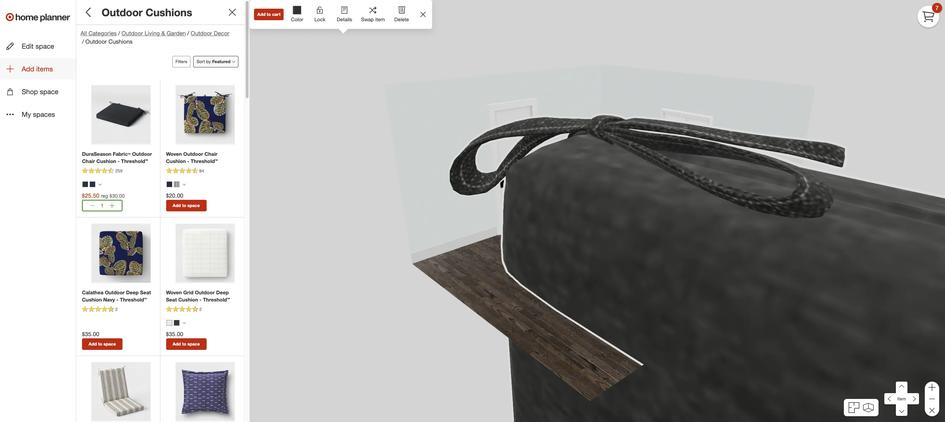 Task type: locate. For each thing, give the bounding box(es) containing it.
lock
[[315, 16, 326, 22]]

garden
[[167, 30, 186, 37]]

outdoor inside the duraseason fabric™ outdoor chair cushion - threshold™
[[132, 151, 152, 157]]

2
[[115, 307, 118, 313], [199, 307, 202, 313]]

move asset north by 6" image
[[896, 382, 908, 394]]

add to space button
[[166, 200, 207, 212], [82, 339, 123, 350], [166, 339, 207, 350]]

woven inside woven grid outdoor deep seat cushion - threshold™
[[166, 290, 182, 296]]

259
[[115, 169, 123, 174]]

black/neutrals image
[[174, 182, 179, 188]]

0 horizontal spatial seat
[[140, 290, 151, 296]]

outdoor inside woven outdoor chair cushion - threshold™
[[183, 151, 203, 157]]

threshold™
[[121, 158, 148, 164], [191, 158, 218, 164], [120, 297, 147, 303], [203, 297, 230, 303]]

0 vertical spatial chair
[[205, 151, 218, 157]]

1 horizontal spatial cushions
[[146, 6, 192, 19]]

84
[[199, 169, 204, 174]]

triangle stripe outdoor chair cushion black/neutrals - threshold™ image
[[91, 363, 151, 422]]

woven
[[166, 151, 182, 157], [166, 290, 182, 296]]

spaces
[[33, 110, 55, 119]]

outdoor left living
[[122, 30, 143, 37]]

charcoal image
[[82, 182, 88, 188]]

cushion down calathea
[[82, 297, 102, 303]]

filters button
[[172, 56, 191, 68]]

$25.50
[[82, 192, 99, 199]]

space
[[36, 42, 54, 50], [40, 88, 59, 96], [188, 203, 200, 208], [103, 342, 116, 347], [188, 342, 200, 347]]

add items button
[[0, 58, 76, 80]]

1 $35.00 add to space from the left
[[82, 331, 116, 347]]

/ down all
[[82, 38, 84, 45]]

shop space button
[[0, 81, 76, 102]]

add to cart button
[[254, 9, 284, 20]]

0 horizontal spatial $35.00 add to space
[[82, 331, 116, 347]]

cushions
[[146, 6, 192, 19], [108, 38, 133, 45]]

cushions inside all categories / outdoor living & garden / outdoor decor / outdoor cushions
[[108, 38, 133, 45]]

woven for $35.00
[[166, 290, 182, 296]]

outdoor right fabric™
[[132, 151, 152, 157]]

calathea outdoor deep seat cushion navy - threshold™
[[82, 290, 151, 303]]

woven for $20.00
[[166, 151, 182, 157]]

0 vertical spatial woven
[[166, 151, 182, 157]]

navy
[[103, 297, 115, 303]]

1 horizontal spatial seat
[[166, 297, 177, 303]]

woven inside woven outdoor chair cushion - threshold™
[[166, 151, 182, 157]]

outdoor inside woven grid outdoor deep seat cushion - threshold™
[[195, 290, 215, 296]]

outdoor up navy
[[105, 290, 125, 296]]

outdoor
[[102, 6, 143, 19], [122, 30, 143, 37], [191, 30, 212, 37], [85, 38, 107, 45], [132, 151, 152, 157], [183, 151, 203, 157], [105, 290, 125, 296], [195, 290, 215, 296]]

outdoor right grid
[[195, 290, 215, 296]]

filters
[[176, 59, 187, 64]]

my
[[22, 110, 31, 119]]

woven grid outdoor deep seat cushion - threshold™ button
[[166, 289, 239, 304]]

duraseason fabric™ outdoor chair cushion - threshold™
[[82, 151, 152, 164]]

move asset east by 6" image
[[908, 394, 919, 405]]

duraseason fabric™ outdoor chair cushion - threshold™ image
[[91, 85, 151, 145]]

cushion down grid
[[178, 297, 198, 303]]

space inside $20.00 add to space
[[188, 203, 200, 208]]

cushion up black/neutrals icon
[[166, 158, 186, 164]]

threshold™ inside woven grid outdoor deep seat cushion - threshold™
[[203, 297, 230, 303]]

/
[[118, 30, 120, 37], [187, 30, 189, 37], [82, 38, 84, 45]]

woven grid outdoor deep seat cushion - threshold™ image
[[176, 224, 235, 283]]

2 down woven grid outdoor deep seat cushion - threshold™ button in the bottom left of the page
[[199, 307, 202, 313]]

0 horizontal spatial deep
[[126, 290, 139, 296]]

2 2 from the left
[[199, 307, 202, 313]]

cushion down 'duraseason'
[[96, 158, 116, 164]]

woven outdoor chair cushion - threshold™ button
[[166, 151, 239, 165]]

calathea outdoor deep seat cushion navy - threshold™ button
[[82, 289, 154, 304]]

1 2 from the left
[[115, 307, 118, 313]]

1 horizontal spatial chair
[[205, 151, 218, 157]]

swap item
[[361, 16, 385, 22]]

1 deep from the left
[[126, 290, 139, 296]]

0 horizontal spatial 2
[[115, 307, 118, 313]]

7 button
[[918, 3, 943, 27]]

/ right categories on the left of the page
[[118, 30, 120, 37]]

1 vertical spatial chair
[[82, 158, 95, 164]]

1 vertical spatial woven
[[166, 290, 182, 296]]

duraseason fabric™ outdoor chair cushion - threshold™ button
[[82, 151, 154, 165]]

sort by featured
[[197, 59, 231, 64]]

1 woven from the top
[[166, 151, 182, 157]]

1 horizontal spatial $35.00 add to space
[[166, 331, 200, 347]]

0 horizontal spatial chair
[[82, 158, 95, 164]]

outdoor up 84
[[183, 151, 203, 157]]

1 horizontal spatial deep
[[216, 290, 229, 296]]

1 vertical spatial cushions
[[108, 38, 133, 45]]

seat
[[140, 290, 151, 296], [166, 297, 177, 303]]

2 deep from the left
[[216, 290, 229, 296]]

&
[[161, 30, 165, 37]]

1 vertical spatial seat
[[166, 297, 177, 303]]

7
[[936, 4, 939, 11]]

1 horizontal spatial 2
[[199, 307, 202, 313]]

2 woven from the top
[[166, 290, 182, 296]]

2 down calathea outdoor deep seat cushion navy - threshold™ button
[[115, 307, 118, 313]]

add
[[257, 12, 266, 17], [22, 65, 34, 73], [173, 203, 181, 208], [89, 342, 97, 347], [173, 342, 181, 347]]

duraseason
[[82, 151, 111, 157]]

outdoor inside calathea outdoor deep seat cushion navy - threshold™
[[105, 290, 125, 296]]

cushion
[[96, 158, 116, 164], [166, 158, 186, 164], [82, 297, 102, 303], [178, 297, 198, 303]]

cushion inside the duraseason fabric™ outdoor chair cushion - threshold™
[[96, 158, 116, 164]]

2 horizontal spatial /
[[187, 30, 189, 37]]

outdoor down 'all categories' button
[[85, 38, 107, 45]]

calathea outdoor deep seat cushion navy - threshold™ image
[[91, 224, 151, 283]]

to
[[267, 12, 271, 17], [182, 203, 186, 208], [98, 342, 102, 347], [182, 342, 186, 347]]

item
[[898, 397, 906, 402]]

woven outdoor chair cushion - threshold™
[[166, 151, 218, 164]]

sort
[[197, 59, 205, 64]]

woven up black/neutrals icon
[[166, 151, 182, 157]]

$35.00
[[82, 331, 99, 338], [166, 331, 183, 338]]

grid
[[183, 290, 194, 296]]

threshold™ inside the duraseason fabric™ outdoor chair cushion - threshold™
[[121, 158, 148, 164]]

0 vertical spatial seat
[[140, 290, 151, 296]]

all categories button
[[81, 29, 117, 38]]

edit space button
[[0, 35, 76, 57]]

outdoor cushions
[[102, 6, 192, 19]]

-
[[118, 158, 120, 164], [187, 158, 189, 164], [116, 297, 119, 303], [200, 297, 202, 303]]

move asset west by 6" image
[[885, 394, 897, 405]]

woven left grid
[[166, 290, 182, 296]]

chair inside woven outdoor chair cushion - threshold™
[[205, 151, 218, 157]]

reg
[[101, 193, 108, 199]]

1 horizontal spatial $35.00
[[166, 331, 183, 338]]

home planner landing page image
[[6, 6, 70, 29]]

$35.00 add to space
[[82, 331, 116, 347], [166, 331, 200, 347]]

add items
[[22, 65, 53, 73]]

chair inside the duraseason fabric™ outdoor chair cushion - threshold™
[[82, 158, 95, 164]]

0 horizontal spatial cushions
[[108, 38, 133, 45]]

cushions up &
[[146, 6, 192, 19]]

cushions down categories on the left of the page
[[108, 38, 133, 45]]

0 horizontal spatial $35.00
[[82, 331, 99, 338]]

delete
[[395, 16, 409, 22]]

0 vertical spatial cushions
[[146, 6, 192, 19]]

/ right garden
[[187, 30, 189, 37]]

deep
[[126, 290, 139, 296], [216, 290, 229, 296]]

details
[[337, 16, 352, 22]]

$25.50 reg $30.00
[[82, 192, 125, 199]]

chair
[[205, 151, 218, 157], [82, 158, 95, 164]]



Task type: describe. For each thing, give the bounding box(es) containing it.
2 $35.00 from the left
[[166, 331, 183, 338]]

color button
[[287, 0, 308, 29]]

items
[[36, 65, 53, 73]]

add to cart
[[257, 12, 281, 17]]

item
[[375, 16, 385, 22]]

top view button icon image
[[849, 403, 860, 414]]

- inside woven grid outdoor deep seat cushion - threshold™
[[200, 297, 202, 303]]

to inside button
[[267, 12, 271, 17]]

1 horizontal spatial /
[[118, 30, 120, 37]]

cushion inside woven outdoor chair cushion - threshold™
[[166, 158, 186, 164]]

deep inside woven grid outdoor deep seat cushion - threshold™
[[216, 290, 229, 296]]

calathea
[[82, 290, 103, 296]]

seat inside woven grid outdoor deep seat cushion - threshold™
[[166, 297, 177, 303]]

shop space
[[22, 88, 59, 96]]

front view button icon image
[[863, 404, 874, 413]]

threshold™ inside calathea outdoor deep seat cushion navy - threshold™
[[120, 297, 147, 303]]

0 horizontal spatial /
[[82, 38, 84, 45]]

my spaces
[[22, 110, 55, 119]]

deep inside calathea outdoor deep seat cushion navy - threshold™
[[126, 290, 139, 296]]

black image
[[174, 320, 179, 326]]

cart
[[272, 12, 281, 17]]

delete button
[[390, 0, 414, 27]]

swap
[[361, 16, 374, 22]]

lock button
[[308, 0, 332, 27]]

2 for navy
[[115, 307, 118, 313]]

add to space button for $35.00
[[166, 339, 207, 350]]

1 $35.00 from the left
[[82, 331, 99, 338]]

navy image
[[90, 182, 95, 188]]

details button
[[332, 0, 357, 27]]

featured
[[212, 59, 231, 64]]

woven grid outdoor deep seat cushion - threshold™
[[166, 290, 230, 303]]

all categories / outdoor living & garden / outdoor decor / outdoor cushions
[[81, 30, 229, 45]]

2 for cushion
[[199, 307, 202, 313]]

move asset south by 6" image
[[896, 405, 908, 417]]

outdoor decor button
[[191, 29, 229, 38]]

all
[[81, 30, 87, 37]]

color
[[291, 16, 303, 22]]

navy image
[[166, 182, 172, 188]]

arete outdoor pillow back navy - threshold™ image
[[176, 363, 235, 422]]

fabric™
[[113, 151, 131, 157]]

cushion inside woven grid outdoor deep seat cushion - threshold™
[[178, 297, 198, 303]]

categories
[[89, 30, 117, 37]]

$30.00
[[110, 193, 125, 199]]

threshold™ inside woven outdoor chair cushion - threshold™
[[191, 158, 218, 164]]

add inside $20.00 add to space
[[173, 203, 181, 208]]

cream image
[[166, 320, 172, 326]]

- inside woven outdoor chair cushion - threshold™
[[187, 158, 189, 164]]

woven outdoor chair cushion - threshold™ image
[[176, 85, 235, 145]]

$20.00
[[166, 192, 183, 199]]

my spaces button
[[0, 104, 76, 125]]

outdoor living & garden button
[[122, 29, 186, 38]]

shop
[[22, 88, 38, 96]]

decor
[[214, 30, 229, 37]]

outdoor up categories on the left of the page
[[102, 6, 143, 19]]

- inside calathea outdoor deep seat cushion navy - threshold™
[[116, 297, 119, 303]]

2 $35.00 add to space from the left
[[166, 331, 200, 347]]

by
[[206, 59, 211, 64]]

seat inside calathea outdoor deep seat cushion navy - threshold™
[[140, 290, 151, 296]]

swap item button
[[357, 0, 390, 27]]

edit space
[[22, 42, 54, 50]]

$20.00 add to space
[[166, 192, 200, 208]]

living
[[145, 30, 160, 37]]

outdoor left decor
[[191, 30, 212, 37]]

to inside $20.00 add to space
[[182, 203, 186, 208]]

edit
[[22, 42, 34, 50]]

add to space button for $20.00
[[166, 200, 207, 212]]

- inside the duraseason fabric™ outdoor chair cushion - threshold™
[[118, 158, 120, 164]]

cushion inside calathea outdoor deep seat cushion navy - threshold™
[[82, 297, 102, 303]]



Task type: vqa. For each thing, say whether or not it's contained in the screenshot.
SHOP SPACE
yes



